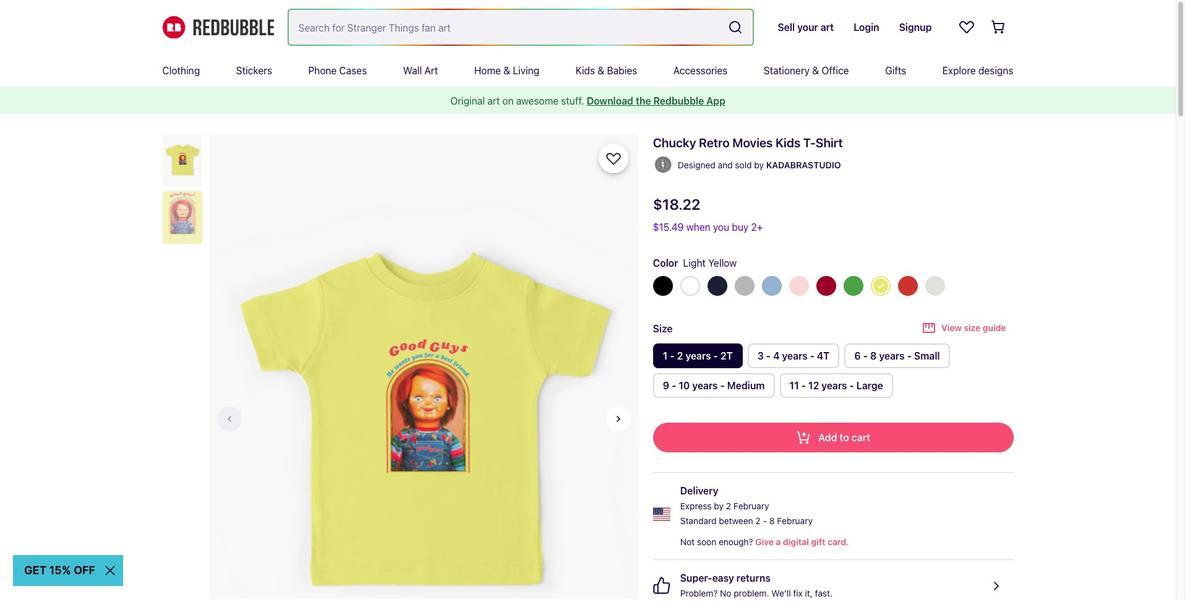 Task type: locate. For each thing, give the bounding box(es) containing it.
we'll
[[772, 588, 791, 599]]

image 1 of 2 group
[[210, 134, 638, 599]]

accessories link
[[674, 54, 728, 87]]

kids up original art on awesome stuff. download the redbubble app at top
[[576, 65, 595, 76]]

problem.
[[734, 588, 770, 599]]

you
[[714, 222, 730, 233]]

1 vertical spatial by
[[714, 501, 724, 511]]

2 horizontal spatial &
[[813, 65, 820, 76]]

& left the babies
[[598, 65, 605, 76]]

heather grey, color element
[[735, 276, 755, 296]]

babies
[[607, 65, 638, 76]]

february up digital
[[778, 516, 813, 526]]

3 & from the left
[[813, 65, 820, 76]]

0 vertical spatial kids
[[576, 65, 595, 76]]

menu bar
[[162, 54, 1014, 87]]

1 horizontal spatial 2
[[756, 516, 761, 526]]

stationery
[[764, 65, 810, 76]]

app
[[707, 95, 726, 106]]

kadabrastudio
[[767, 160, 842, 170]]

kids & babies
[[576, 65, 638, 76]]

retro
[[699, 136, 730, 150]]

0 vertical spatial 2
[[727, 501, 732, 511]]

gifts link
[[886, 54, 907, 87]]

explore designs link
[[943, 54, 1014, 87]]

0 horizontal spatial february
[[734, 501, 770, 511]]

home
[[475, 65, 501, 76]]

clothing link
[[162, 54, 200, 87]]

delivery
[[681, 485, 719, 496]]

not
[[681, 537, 695, 547]]

2 up between
[[727, 501, 732, 511]]

movies
[[733, 136, 773, 150]]

size
[[653, 323, 673, 334]]

0 vertical spatial february
[[734, 501, 770, 511]]

1 vertical spatial 2
[[756, 516, 761, 526]]

color
[[653, 257, 679, 269]]

living
[[513, 65, 540, 76]]

easy
[[713, 573, 735, 584]]

home & living
[[475, 65, 540, 76]]

returns
[[737, 573, 771, 584]]

8
[[770, 516, 775, 526]]

redbubble logo image
[[162, 16, 274, 39]]

2
[[727, 501, 732, 511], [756, 516, 761, 526]]

yellow
[[709, 257, 737, 269]]

t-
[[804, 136, 816, 150]]

None radio
[[653, 344, 743, 368], [748, 344, 840, 368], [845, 344, 950, 368], [653, 373, 775, 398], [780, 373, 894, 398], [653, 344, 743, 368], [748, 344, 840, 368], [845, 344, 950, 368], [653, 373, 775, 398], [780, 373, 894, 398]]

& left living
[[504, 65, 511, 76]]

phone
[[308, 65, 337, 76]]

2 & from the left
[[598, 65, 605, 76]]

stickers
[[236, 65, 272, 76]]

light grey, color element
[[926, 276, 946, 296]]

original art on awesome stuff. download the redbubble app
[[451, 95, 726, 106]]

orange, color element
[[899, 276, 918, 296]]

fix
[[794, 588, 803, 599]]

art
[[488, 95, 500, 106]]

2 left -
[[756, 516, 761, 526]]

2+
[[752, 222, 763, 233]]

0 horizontal spatial kids
[[576, 65, 595, 76]]

& left office
[[813, 65, 820, 76]]

wall art
[[403, 65, 438, 76]]

give
[[756, 537, 774, 547]]

fast.
[[816, 588, 833, 599]]

&
[[504, 65, 511, 76], [598, 65, 605, 76], [813, 65, 820, 76]]

Search term search field
[[289, 10, 724, 45]]

by inside delivery express by 2 february standard between 2 - 8 february
[[714, 501, 724, 511]]

by right sold
[[755, 160, 764, 170]]

by up between
[[714, 501, 724, 511]]

$18.22
[[653, 196, 701, 213]]

stationery & office link
[[764, 54, 850, 87]]

& for office
[[813, 65, 820, 76]]

problem?
[[681, 588, 718, 599]]

1 horizontal spatial by
[[755, 160, 764, 170]]

chucky retro movies kids t-shirt
[[653, 136, 843, 150]]

phone cases
[[308, 65, 367, 76]]

1 horizontal spatial &
[[598, 65, 605, 76]]

kids
[[576, 65, 595, 76], [776, 136, 801, 150]]

0 horizontal spatial by
[[714, 501, 724, 511]]

standard
[[681, 516, 717, 526]]

None field
[[289, 10, 754, 45]]

light yellow, color element
[[871, 276, 891, 296]]

stationery & office
[[764, 65, 850, 76]]

a
[[776, 537, 781, 547]]

0 horizontal spatial &
[[504, 65, 511, 76]]

& for living
[[504, 65, 511, 76]]

1 & from the left
[[504, 65, 511, 76]]

by
[[755, 160, 764, 170], [714, 501, 724, 511]]

super-easy returns problem? no problem. we'll fix it, fast.
[[681, 573, 833, 599]]

super-
[[681, 573, 713, 584]]

red, color element
[[817, 276, 837, 296]]

february up -
[[734, 501, 770, 511]]

give a digital gift card. link
[[754, 535, 850, 550]]

kadabrastudio link
[[767, 158, 842, 173]]

download
[[587, 95, 634, 106]]

1 horizontal spatial february
[[778, 516, 813, 526]]

stickers link
[[236, 54, 272, 87]]

1 vertical spatial kids
[[776, 136, 801, 150]]

kids left t-
[[776, 136, 801, 150]]

0 vertical spatial by
[[755, 160, 764, 170]]

white, color element
[[681, 276, 701, 296]]

february
[[734, 501, 770, 511], [778, 516, 813, 526]]

delivery express by 2 february standard between 2 - 8 february
[[681, 485, 813, 526]]

digital
[[784, 537, 809, 547]]

office
[[822, 65, 850, 76]]

soon
[[697, 537, 717, 547]]



Task type: describe. For each thing, give the bounding box(es) containing it.
0 horizontal spatial 2
[[727, 501, 732, 511]]

art
[[425, 65, 438, 76]]

flag of us image
[[653, 505, 671, 523]]

between
[[719, 516, 754, 526]]

clothing
[[162, 65, 200, 76]]

green, color element
[[844, 276, 864, 296]]

explore
[[943, 65, 977, 76]]

the
[[636, 95, 651, 106]]

card.
[[828, 537, 850, 547]]

black, color element
[[653, 276, 673, 296]]

download the redbubble app link
[[587, 95, 726, 106]]

$15.49
[[653, 222, 684, 233]]

buy
[[732, 222, 749, 233]]

-
[[763, 516, 768, 526]]

phone cases link
[[308, 54, 367, 87]]

awesome
[[517, 95, 559, 106]]

chucky
[[653, 136, 697, 150]]

accessories
[[674, 65, 728, 76]]

dark blue, color element
[[708, 276, 728, 296]]

and
[[718, 160, 733, 170]]

color light yellow
[[653, 257, 737, 269]]

designs
[[979, 65, 1014, 76]]

original
[[451, 95, 485, 106]]

sold
[[736, 160, 752, 170]]

not soon enough? give a digital gift card.
[[681, 537, 850, 547]]

express
[[681, 501, 712, 511]]

1 horizontal spatial kids
[[776, 136, 801, 150]]

designed
[[678, 160, 716, 170]]

shirt
[[816, 136, 843, 150]]

it,
[[806, 588, 813, 599]]

wall
[[403, 65, 422, 76]]

1 vertical spatial february
[[778, 516, 813, 526]]

menu bar containing clothing
[[162, 54, 1014, 87]]

designed and sold by kadabrastudio
[[678, 160, 842, 170]]

kids & babies link
[[576, 54, 638, 87]]

stuff.
[[562, 95, 585, 106]]

no
[[721, 588, 732, 599]]

redbubble
[[654, 95, 705, 106]]

when
[[687, 222, 711, 233]]

image 2 of 2 group
[[638, 134, 1067, 599]]

cases
[[340, 65, 367, 76]]

light blue, color element
[[762, 276, 782, 296]]

on
[[503, 95, 514, 106]]

size option group
[[653, 344, 1014, 403]]

gift
[[812, 537, 826, 547]]

$15.49 when you buy 2+
[[653, 222, 763, 233]]

wall art link
[[403, 54, 438, 87]]

home & living link
[[475, 54, 540, 87]]

light
[[684, 257, 706, 269]]

enough?
[[719, 537, 754, 547]]

light pink, color element
[[790, 276, 809, 296]]

& for babies
[[598, 65, 605, 76]]

explore designs
[[943, 65, 1014, 76]]

gifts
[[886, 65, 907, 76]]



Task type: vqa. For each thing, say whether or not it's contained in the screenshot.
second Quantity number field
no



